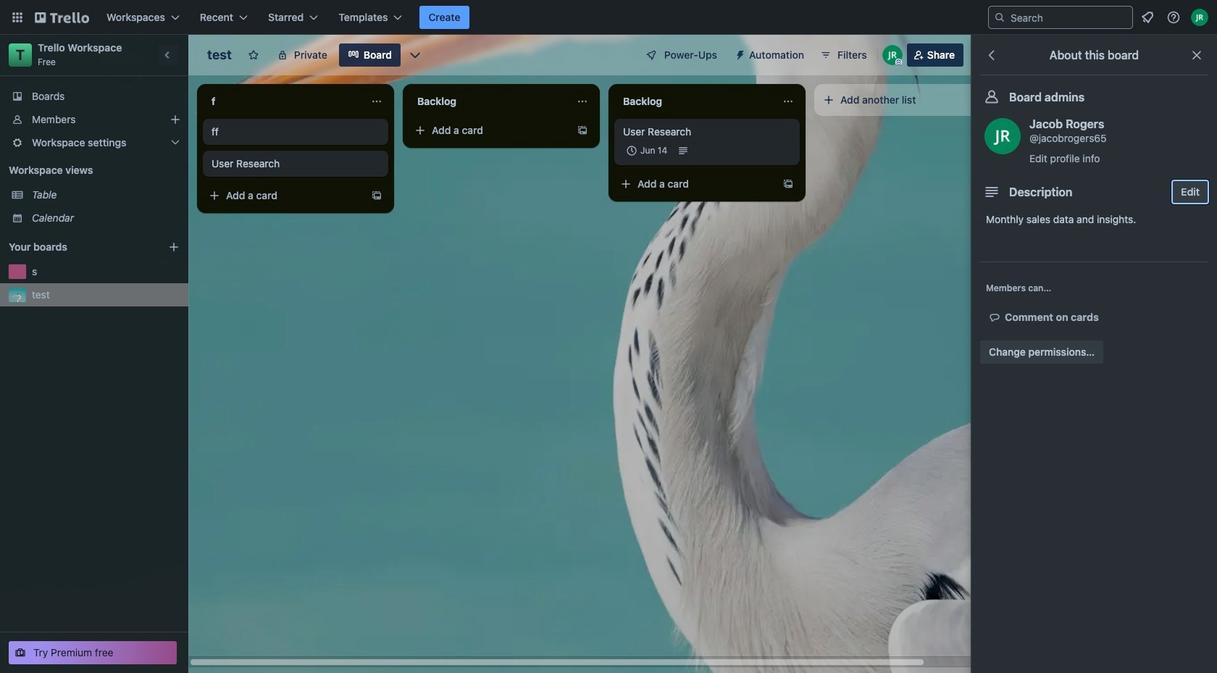 Task type: locate. For each thing, give the bounding box(es) containing it.
jacob rogers (jacobrogers65) image
[[883, 45, 903, 65]]

0 vertical spatial create from template… image
[[577, 125, 589, 136]]

1 horizontal spatial jacob rogers (jacobrogers65) image
[[1192, 9, 1209, 26]]

0 horizontal spatial jacob rogers (jacobrogers65) image
[[985, 118, 1021, 154]]

0 vertical spatial jacob rogers (jacobrogers65) image
[[1192, 9, 1209, 26]]

sm image
[[729, 43, 749, 64], [988, 310, 1005, 325]]

None text field
[[203, 90, 365, 113], [409, 90, 571, 113], [615, 90, 777, 113], [203, 90, 365, 113], [409, 90, 571, 113], [615, 90, 777, 113]]

customize views image
[[408, 48, 423, 62]]

create from template… image
[[577, 125, 589, 136], [371, 190, 383, 201]]

0 horizontal spatial create from template… image
[[371, 190, 383, 201]]

add board image
[[168, 241, 180, 253]]

create from template… image
[[783, 178, 794, 190]]

0 horizontal spatial sm image
[[729, 43, 749, 64]]

your boards with 2 items element
[[9, 238, 146, 256]]

0 vertical spatial sm image
[[729, 43, 749, 64]]

None checkbox
[[623, 142, 672, 159]]

jacob rogers (jacobrogers65) image
[[1192, 9, 1209, 26], [985, 118, 1021, 154]]

1 vertical spatial sm image
[[988, 310, 1005, 325]]

back to home image
[[35, 6, 89, 29]]



Task type: vqa. For each thing, say whether or not it's contained in the screenshot.
the top The Sm "image"
yes



Task type: describe. For each thing, give the bounding box(es) containing it.
1 vertical spatial create from template… image
[[371, 190, 383, 201]]

this member is an admin of this board. image
[[896, 59, 902, 65]]

Search field
[[1006, 7, 1133, 28]]

0 notifications image
[[1139, 9, 1157, 26]]

star or unstar board image
[[248, 49, 259, 61]]

Board name text field
[[200, 43, 239, 67]]

workspace navigation collapse icon image
[[158, 45, 178, 65]]

1 vertical spatial jacob rogers (jacobrogers65) image
[[985, 118, 1021, 154]]

1 horizontal spatial sm image
[[988, 310, 1005, 325]]

search image
[[994, 12, 1006, 23]]

primary element
[[0, 0, 1218, 35]]

1 horizontal spatial create from template… image
[[577, 125, 589, 136]]

open information menu image
[[1167, 10, 1181, 25]]



